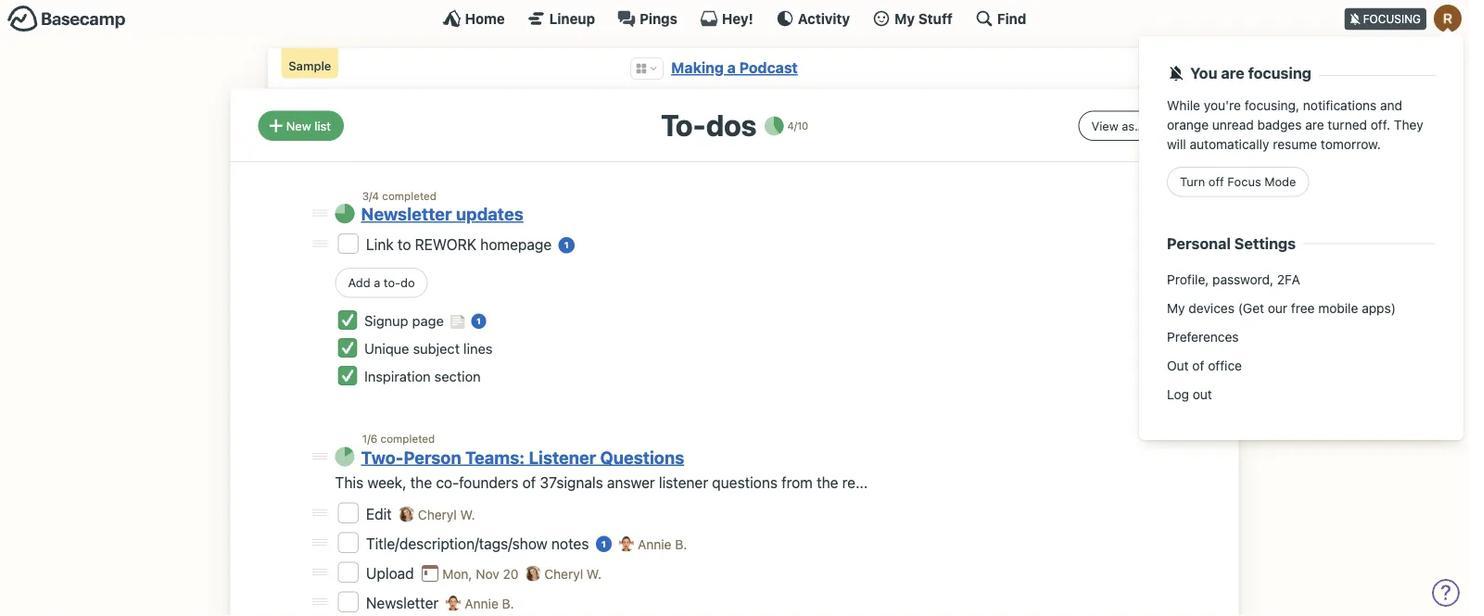 Task type: vqa. For each thing, say whether or not it's contained in the screenshot.
start
no



Task type: locate. For each thing, give the bounding box(es) containing it.
0 vertical spatial cheryl
[[418, 507, 457, 522]]

cheryl w. up title/description/tags/show
[[418, 507, 475, 522]]

making
[[672, 59, 724, 76]]

1/6 completed link
[[362, 433, 435, 446]]

annie down "mon, nov 20"
[[465, 596, 499, 611]]

annie b. link for the topmost annie bryan image
[[638, 537, 687, 552]]

1 vertical spatial my
[[1167, 301, 1186, 316]]

1 vertical spatial cheryl
[[545, 566, 583, 582]]

0 vertical spatial are
[[1221, 64, 1245, 82]]

b.
[[675, 537, 687, 552], [502, 596, 514, 611]]

1/6
[[362, 433, 378, 446]]

focus
[[1228, 175, 1262, 189]]

lineup link
[[527, 9, 595, 28]]

0 vertical spatial annie b.
[[638, 537, 687, 552]]

newsletter down upload
[[366, 594, 443, 612]]

find
[[998, 10, 1027, 26]]

0 horizontal spatial cheryl w. link
[[418, 507, 475, 522]]

making a podcast
[[672, 59, 798, 76]]

questions
[[600, 448, 684, 468]]

making a podcast link
[[672, 59, 798, 76]]

1 horizontal spatial b.
[[675, 537, 687, 552]]

my left stuff
[[895, 10, 915, 26]]

log out
[[1167, 387, 1213, 402]]

link to rework homepage 1
[[366, 236, 569, 253]]

annie b. link down listener
[[638, 537, 687, 552]]

0 horizontal spatial the
[[411, 474, 432, 492]]

1 link for link to rework homepage
[[559, 237, 575, 254]]

cheryl walters image
[[399, 507, 415, 522]]

0 vertical spatial annie
[[638, 537, 672, 552]]

1 horizontal spatial annie bryan image
[[619, 536, 634, 552]]

w. down notes
[[587, 566, 602, 582]]

out
[[1167, 358, 1189, 373]]

link to rework homepage link
[[366, 236, 556, 253]]

cheryl walters image
[[525, 566, 541, 582]]

section
[[435, 369, 481, 385]]

two-
[[361, 448, 404, 468]]

0 vertical spatial w.
[[460, 507, 475, 522]]

are up the resume at the right top of page
[[1306, 117, 1325, 132]]

this week, the co-founders of 37signals answer listener questions from the re... link
[[335, 474, 868, 492]]

annie b. down listener
[[638, 537, 687, 552]]

off.
[[1371, 117, 1391, 132]]

1 horizontal spatial my
[[1167, 301, 1186, 316]]

0 vertical spatial 1
[[564, 240, 569, 250]]

signup page
[[364, 313, 448, 329]]

1 link right 'homepage'
[[559, 237, 575, 254]]

newsletter down 3/4 completed
[[361, 204, 452, 224]]

1 horizontal spatial are
[[1306, 117, 1325, 132]]

1 horizontal spatial 1
[[564, 240, 569, 250]]

w. up title/description/tags/show
[[460, 507, 475, 522]]

do
[[401, 276, 415, 290]]

0 vertical spatial cheryl w.
[[418, 507, 475, 522]]

cheryl
[[418, 507, 457, 522], [545, 566, 583, 582]]

0 vertical spatial completed
[[382, 189, 437, 202]]

0 horizontal spatial w.
[[460, 507, 475, 522]]

cheryl w. link down notes
[[545, 566, 602, 582]]

0 horizontal spatial 1 link
[[471, 314, 486, 329]]

add a to-do button
[[335, 268, 428, 298]]

b. down 20
[[502, 596, 514, 611]]

1 horizontal spatial cheryl w. link
[[545, 566, 602, 582]]

1 vertical spatial cheryl w.
[[545, 566, 602, 582]]

listener
[[529, 448, 596, 468]]

mon,
[[442, 566, 472, 582]]

badges
[[1258, 117, 1302, 132]]

1 vertical spatial annie bryan image
[[446, 596, 461, 611]]

cheryl w.
[[418, 507, 475, 522], [545, 566, 602, 582]]

3/4 completed
[[362, 189, 437, 202]]

off
[[1209, 175, 1225, 189]]

0 horizontal spatial annie b.
[[465, 596, 514, 611]]

personal
[[1167, 234, 1231, 252]]

2fa
[[1278, 272, 1301, 287]]

a inside button
[[374, 276, 380, 290]]

profile, password, 2fa link
[[1158, 265, 1446, 294]]

to
[[398, 236, 411, 253]]

cheryl right cheryl walters icon
[[418, 507, 457, 522]]

lineup
[[550, 10, 595, 26]]

my inside popup button
[[895, 10, 915, 26]]

mobile
[[1319, 301, 1359, 316]]

0 vertical spatial 1 link
[[559, 237, 575, 254]]

1 up the lines
[[477, 317, 481, 326]]

1 horizontal spatial the
[[817, 474, 839, 492]]

a
[[728, 59, 736, 76], [374, 276, 380, 290]]

0 vertical spatial newsletter
[[361, 204, 452, 224]]

cheryl for cheryl walters icon's the cheryl w. link
[[418, 507, 457, 522]]

title/description/tags/show notes link
[[366, 535, 593, 553]]

view as… button
[[1079, 111, 1170, 141]]

cheryl w. link
[[418, 507, 475, 522], [545, 566, 602, 582]]

of down the 'two-person teams: listener questions' link
[[523, 474, 536, 492]]

my stuff
[[895, 10, 953, 26]]

1 link for signup page
[[471, 314, 486, 329]]

b. down listener
[[675, 537, 687, 552]]

new
[[286, 119, 311, 133]]

1 vertical spatial completed
[[381, 433, 435, 446]]

1 vertical spatial cheryl w. link
[[545, 566, 602, 582]]

0 horizontal spatial cheryl w.
[[418, 507, 475, 522]]

1 horizontal spatial a
[[728, 59, 736, 76]]

pings button
[[618, 9, 678, 28]]

the left re...
[[817, 474, 839, 492]]

title/description/tags/show notes 1
[[366, 535, 606, 553]]

the left co- in the left of the page
[[411, 474, 432, 492]]

cheryl w. link for cheryl walters image on the left bottom of page
[[545, 566, 602, 582]]

of right the out
[[1193, 358, 1205, 373]]

switch accounts image
[[7, 5, 126, 33]]

0 vertical spatial my
[[895, 10, 915, 26]]

2 horizontal spatial 1 link
[[596, 536, 612, 553]]

mode
[[1265, 175, 1297, 189]]

signup page link
[[364, 313, 448, 329]]

unique subject lines
[[364, 341, 493, 357]]

0 vertical spatial annie b. link
[[638, 537, 687, 552]]

turned
[[1328, 117, 1368, 132]]

1 vertical spatial newsletter
[[366, 594, 443, 612]]

newsletter for newsletter updates
[[361, 204, 452, 224]]

1 vertical spatial w.
[[587, 566, 602, 582]]

completed up newsletter updates
[[382, 189, 437, 202]]

1 right notes
[[602, 539, 606, 549]]

person
[[404, 448, 461, 468]]

1 right 'homepage'
[[564, 240, 569, 250]]

home link
[[443, 9, 505, 28]]

dos
[[706, 107, 757, 142]]

0 horizontal spatial 1
[[477, 317, 481, 326]]

1 horizontal spatial w.
[[587, 566, 602, 582]]

1 vertical spatial of
[[523, 474, 536, 492]]

mon, nov 20
[[442, 566, 519, 582]]

1 horizontal spatial of
[[1193, 358, 1205, 373]]

free
[[1292, 301, 1315, 316]]

my down profile,
[[1167, 301, 1186, 316]]

1 horizontal spatial cheryl
[[545, 566, 583, 582]]

my
[[895, 10, 915, 26], [1167, 301, 1186, 316]]

2 vertical spatial 1
[[602, 539, 606, 549]]

password,
[[1213, 272, 1274, 287]]

annie bryan image right notes
[[619, 536, 634, 552]]

week,
[[367, 474, 407, 492]]

a for making
[[728, 59, 736, 76]]

completed for two-
[[381, 433, 435, 446]]

annie bryan image down mon,
[[446, 596, 461, 611]]

annie b. link down nov at the bottom left of the page
[[465, 596, 514, 611]]

1 inside title/description/tags/show notes 1
[[602, 539, 606, 549]]

1 vertical spatial annie
[[465, 596, 499, 611]]

focusing
[[1249, 64, 1312, 82]]

rework
[[415, 236, 477, 253]]

cheryl right cheryl walters image on the left bottom of page
[[545, 566, 583, 582]]

lines
[[464, 341, 493, 357]]

1 vertical spatial 1 link
[[471, 314, 486, 329]]

completed up "person"
[[381, 433, 435, 446]]

0 horizontal spatial annie bryan image
[[446, 596, 461, 611]]

0 vertical spatial of
[[1193, 358, 1205, 373]]

0 horizontal spatial are
[[1221, 64, 1245, 82]]

0 horizontal spatial a
[[374, 276, 380, 290]]

1 link right notes
[[596, 536, 612, 553]]

1 vertical spatial annie b.
[[465, 596, 514, 611]]

0 horizontal spatial my
[[895, 10, 915, 26]]

annie bryan image
[[619, 536, 634, 552], [446, 596, 461, 611]]

re...
[[843, 474, 868, 492]]

while
[[1167, 97, 1201, 113]]

my for my devices (get our free mobile apps)
[[1167, 301, 1186, 316]]

0 vertical spatial cheryl w. link
[[418, 507, 475, 522]]

annie b. for annie b. link corresponding to leftmost annie bryan image
[[465, 596, 514, 611]]

0 horizontal spatial annie
[[465, 596, 499, 611]]

annie b. down nov at the bottom left of the page
[[465, 596, 514, 611]]

1 vertical spatial are
[[1306, 117, 1325, 132]]

a inside "element"
[[728, 59, 736, 76]]

our
[[1268, 301, 1288, 316]]

annie down answer
[[638, 537, 672, 552]]

to-
[[661, 107, 706, 142]]

0 horizontal spatial annie b. link
[[465, 596, 514, 611]]

1 horizontal spatial cheryl w.
[[545, 566, 602, 582]]

2 horizontal spatial 1
[[602, 539, 606, 549]]

1 inside 1 link
[[477, 317, 481, 326]]

w.
[[460, 507, 475, 522], [587, 566, 602, 582]]

main element
[[0, 0, 1470, 441]]

are right you
[[1221, 64, 1245, 82]]

a left to-
[[374, 276, 380, 290]]

questions
[[712, 474, 778, 492]]

1 vertical spatial b.
[[502, 596, 514, 611]]

list
[[315, 119, 331, 133]]

activity link
[[776, 9, 850, 28]]

0 vertical spatial b.
[[675, 537, 687, 552]]

page
[[412, 313, 444, 329]]

0 horizontal spatial cheryl
[[418, 507, 457, 522]]

sample element
[[281, 48, 339, 78]]

1 horizontal spatial 1 link
[[559, 237, 575, 254]]

annie b.
[[638, 537, 687, 552], [465, 596, 514, 611]]

cheryl w. down notes
[[545, 566, 602, 582]]

newsletter link
[[366, 594, 443, 612]]

1 vertical spatial annie b. link
[[465, 596, 514, 611]]

two-person teams: listener questions
[[361, 448, 684, 468]]

3/4 completed link
[[362, 189, 437, 202]]

0 vertical spatial a
[[728, 59, 736, 76]]

1 link up the lines
[[471, 314, 486, 329]]

2 the from the left
[[817, 474, 839, 492]]

from
[[782, 474, 813, 492]]

as…
[[1122, 119, 1145, 133]]

podcast
[[740, 59, 798, 76]]

cheryl w. link up title/description/tags/show
[[418, 507, 475, 522]]

1 horizontal spatial annie b. link
[[638, 537, 687, 552]]

a right making
[[728, 59, 736, 76]]

1 vertical spatial a
[[374, 276, 380, 290]]

1 vertical spatial 1
[[477, 317, 481, 326]]

1 horizontal spatial annie
[[638, 537, 672, 552]]

1 horizontal spatial annie b.
[[638, 537, 687, 552]]

2 vertical spatial 1 link
[[596, 536, 612, 553]]



Task type: describe. For each thing, give the bounding box(es) containing it.
inspiration section link
[[364, 369, 481, 385]]

mon, nov 20 link
[[421, 566, 519, 582]]

breadcrumb element
[[268, 48, 1202, 88]]

edit
[[366, 505, 396, 523]]

annie b. for annie b. link corresponding to the topmost annie bryan image
[[638, 537, 687, 552]]

and orange unread badges
[[1167, 97, 1403, 132]]

tomorrow.
[[1321, 136, 1381, 152]]

title/description/tags/show
[[366, 535, 548, 553]]

profile, password, 2fa
[[1167, 272, 1301, 287]]

out of office link
[[1158, 352, 1446, 380]]

you are focusing
[[1191, 64, 1312, 82]]

log out link
[[1158, 380, 1446, 409]]

my for my stuff
[[895, 10, 915, 26]]

w. for cheryl walters icon
[[460, 507, 475, 522]]

find button
[[975, 9, 1027, 28]]

resume
[[1273, 136, 1318, 152]]

3/4
[[362, 189, 379, 202]]

pings
[[640, 10, 678, 26]]

1 inside link to rework homepage 1
[[564, 240, 569, 250]]

0 vertical spatial annie bryan image
[[619, 536, 634, 552]]

hey! button
[[700, 9, 754, 28]]

will
[[1167, 136, 1187, 152]]

newsletter updates
[[361, 204, 524, 224]]

1 link for title/description/tags/show notes
[[596, 536, 612, 553]]

they
[[1394, 117, 1424, 132]]

personal settings
[[1167, 234, 1296, 252]]

apps)
[[1362, 301, 1396, 316]]

of inside main element
[[1193, 358, 1205, 373]]

answer
[[607, 474, 655, 492]]

two-person teams: listener questions link
[[361, 448, 684, 468]]

are inside are turned off. they will automatically resume tomorrow.
[[1306, 117, 1325, 132]]

cheryl w. link for cheryl walters icon
[[418, 507, 475, 522]]

0 horizontal spatial b.
[[502, 596, 514, 611]]

w. for cheryl walters image on the left bottom of page
[[587, 566, 602, 582]]

homepage
[[481, 236, 552, 253]]

to-dos
[[661, 107, 757, 142]]

newsletter for the 'newsletter' 'link'
[[366, 594, 443, 612]]

while you're focusing, notifications
[[1167, 97, 1381, 113]]

annie for the topmost annie bryan image
[[638, 537, 672, 552]]

focusing,
[[1245, 97, 1300, 113]]

teams:
[[465, 448, 525, 468]]

office
[[1208, 358, 1243, 373]]

sample
[[289, 59, 331, 72]]

inspiration
[[364, 369, 431, 385]]

link
[[366, 236, 394, 253]]

are turned off. they will automatically resume tomorrow.
[[1167, 117, 1424, 152]]

add
[[348, 276, 371, 290]]

subject
[[413, 341, 460, 357]]

founders
[[459, 474, 519, 492]]

cheryl for the cheryl w. link associated with cheryl walters image on the left bottom of page
[[545, 566, 583, 582]]

orange
[[1167, 117, 1209, 132]]

cheryl w. for cheryl walters icon's the cheryl w. link
[[418, 507, 475, 522]]

signup
[[364, 313, 409, 329]]

a for add
[[374, 276, 380, 290]]

log
[[1167, 387, 1190, 402]]

0 horizontal spatial of
[[523, 474, 536, 492]]

unique
[[364, 341, 409, 357]]

cheryl w. for the cheryl w. link associated with cheryl walters image on the left bottom of page
[[545, 566, 602, 582]]

devices
[[1189, 301, 1235, 316]]

out
[[1193, 387, 1213, 402]]

preferences
[[1167, 329, 1239, 345]]

listener
[[659, 474, 708, 492]]

nov
[[476, 566, 500, 582]]

1 the from the left
[[411, 474, 432, 492]]

this week, the co-founders of 37signals answer listener questions from the re...
[[335, 474, 868, 492]]

this
[[335, 474, 364, 492]]

edit link
[[366, 505, 396, 523]]

new list link
[[258, 111, 344, 141]]

(get
[[1239, 301, 1265, 316]]

annie for leftmost annie bryan image
[[465, 596, 499, 611]]

profile,
[[1167, 272, 1209, 287]]

upload
[[366, 565, 418, 582]]

out of office
[[1167, 358, 1243, 373]]

you
[[1191, 64, 1218, 82]]

turn off focus mode
[[1180, 175, 1297, 189]]

notifications
[[1304, 97, 1377, 113]]

home
[[465, 10, 505, 26]]

ruby image
[[1434, 5, 1462, 32]]

completed for newsletter
[[382, 189, 437, 202]]

37signals
[[540, 474, 603, 492]]

add a to-do
[[348, 276, 415, 290]]

turn
[[1180, 175, 1206, 189]]

and
[[1381, 97, 1403, 113]]

upload link
[[366, 565, 418, 582]]

notes
[[552, 535, 589, 553]]

annie b. link for leftmost annie bryan image
[[465, 596, 514, 611]]



